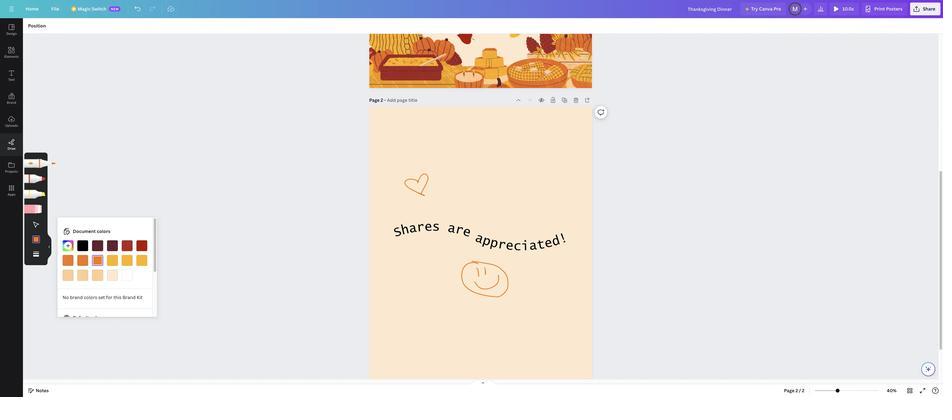 Task type: locate. For each thing, give the bounding box(es) containing it.
canva assistant image
[[925, 366, 933, 374]]

page inside "button"
[[785, 388, 795, 394]]

#fb7100 image left hide image
[[32, 236, 40, 244]]

pro
[[774, 6, 782, 12]]

share button
[[911, 3, 941, 15]]

page left /
[[785, 388, 795, 394]]

1 vertical spatial #fb7100 image
[[92, 255, 103, 266]]

#f37221 image
[[77, 255, 88, 266], [77, 255, 88, 266]]

0 vertical spatial #fb7100 image
[[32, 236, 40, 244]]

#fb7100 image down #611d2d image
[[92, 255, 103, 266]]

file button
[[46, 3, 64, 15]]

#fcb21e image
[[136, 255, 147, 266]]

design
[[6, 31, 17, 36]]

1 horizontal spatial brand
[[123, 295, 136, 301]]

kit
[[137, 295, 143, 301]]

page for page 2 -
[[369, 97, 380, 103]]

40%
[[887, 388, 897, 394]]

1 vertical spatial page
[[785, 388, 795, 394]]

page left -
[[369, 97, 380, 103]]

this
[[114, 295, 122, 301]]

2 right /
[[802, 388, 805, 394]]

page 2 / 2
[[785, 388, 805, 394]]

brand up uploads button
[[7, 100, 16, 105]]

switch
[[92, 6, 106, 12]]

colors right default
[[90, 315, 104, 321]]

share
[[923, 6, 936, 12]]

brand
[[7, 100, 16, 105], [123, 295, 136, 301]]

0 vertical spatial colors
[[97, 229, 110, 235]]

40% button
[[882, 386, 903, 396]]

#af1f23 image
[[122, 241, 133, 252], [122, 241, 133, 252]]

Design title text field
[[683, 3, 738, 15]]

2 vertical spatial colors
[[90, 315, 104, 321]]

#621e2e image
[[107, 241, 118, 252]]

colors
[[97, 229, 110, 235], [84, 295, 97, 301], [90, 315, 104, 321]]

black #000000 image
[[77, 241, 88, 252], [77, 241, 88, 252]]

file
[[51, 6, 59, 12]]

0 vertical spatial brand
[[7, 100, 16, 105]]

2 left /
[[796, 388, 798, 394]]

#fdcc96 image
[[77, 270, 88, 281], [77, 270, 88, 281]]

colors for default
[[90, 315, 104, 321]]

no brand colors set for this brand kit
[[63, 295, 143, 301]]

apps button
[[0, 179, 23, 202]]

2
[[381, 97, 383, 103], [796, 388, 798, 394], [802, 388, 805, 394]]

colors up #611d2d image
[[97, 229, 110, 235]]

page
[[369, 97, 380, 103], [785, 388, 795, 394]]

page 2 -
[[369, 97, 387, 103]]

try canva pro button
[[741, 3, 787, 15]]

/
[[800, 388, 801, 394]]

document colors
[[73, 229, 110, 235]]

print posters button
[[862, 3, 908, 15]]

1 horizontal spatial 2
[[796, 388, 798, 394]]

0 horizontal spatial 2
[[381, 97, 383, 103]]

brand button
[[0, 87, 23, 110]]

1 horizontal spatial page
[[785, 388, 795, 394]]

0 horizontal spatial page
[[369, 97, 380, 103]]

2 left -
[[381, 97, 383, 103]]

#b00000 image
[[136, 241, 147, 252]]

new
[[111, 7, 119, 11]]

0 horizontal spatial brand
[[7, 100, 16, 105]]

#fbb21e image
[[122, 255, 133, 266], [122, 255, 133, 266]]

draw
[[7, 146, 16, 151]]

white #ffffff image
[[122, 270, 133, 281], [122, 270, 133, 281]]

uploads
[[5, 123, 18, 128]]

main menu bar
[[0, 0, 944, 18]]

2 for -
[[381, 97, 383, 103]]

text
[[8, 77, 15, 82]]

colors left set on the left bottom of page
[[84, 295, 97, 301]]

1 horizontal spatial #fb7100 image
[[92, 255, 103, 266]]

#fbb21d image
[[107, 255, 118, 266], [107, 255, 118, 266]]

brand
[[70, 295, 83, 301]]

page for page 2 / 2
[[785, 388, 795, 394]]

design button
[[0, 18, 23, 41]]

#ffcb95 image
[[92, 270, 103, 281]]

side panel tab list
[[0, 18, 23, 202]]

elements
[[4, 54, 19, 59]]

add a new color image
[[63, 241, 74, 252]]

brand inside "brand" button
[[7, 100, 16, 105]]

brand left kit
[[123, 295, 136, 301]]

1 vertical spatial brand
[[123, 295, 136, 301]]

try
[[752, 6, 758, 12]]

#611d2d image
[[92, 241, 103, 252]]

0 vertical spatial page
[[369, 97, 380, 103]]

#f37121 image
[[63, 255, 74, 266], [63, 255, 74, 266]]

Page title text field
[[387, 97, 418, 104]]

0 horizontal spatial #fb7100 image
[[32, 236, 40, 244]]

#ffe7cf image
[[107, 270, 118, 281], [107, 270, 118, 281]]

#fb7100 image
[[32, 236, 40, 244], [92, 255, 103, 266]]



Task type: describe. For each thing, give the bounding box(es) containing it.
for
[[106, 295, 112, 301]]

add a new color image
[[63, 241, 74, 252]]

default
[[73, 315, 89, 321]]

-
[[384, 97, 386, 103]]

#611d2d image
[[92, 241, 103, 252]]

2 for /
[[796, 388, 798, 394]]

uploads button
[[0, 110, 23, 133]]

elements button
[[0, 41, 23, 64]]

draw button
[[0, 133, 23, 156]]

hide image
[[47, 232, 51, 262]]

home
[[26, 6, 39, 12]]

notes button
[[26, 386, 51, 396]]

notes
[[36, 388, 49, 394]]

try canva pro
[[752, 6, 782, 12]]

#fdcb96 image
[[63, 270, 74, 281]]

1 vertical spatial colors
[[84, 295, 97, 301]]

10.0s
[[843, 6, 854, 12]]

magic switch
[[78, 6, 106, 12]]

#621e2e image
[[107, 241, 118, 252]]

print posters
[[875, 6, 903, 12]]

page 2 / 2 button
[[782, 386, 807, 396]]

print
[[875, 6, 886, 12]]

posters
[[887, 6, 903, 12]]

text button
[[0, 64, 23, 87]]

projects button
[[0, 156, 23, 179]]

show pages image
[[468, 380, 499, 386]]

10.0s button
[[830, 3, 860, 15]]

magic
[[78, 6, 91, 12]]

canva
[[760, 6, 773, 12]]

no
[[63, 295, 69, 301]]

position button
[[26, 21, 48, 31]]

position
[[28, 23, 46, 29]]

set
[[98, 295, 105, 301]]

apps
[[8, 192, 15, 197]]

#fb7100 image
[[92, 255, 103, 266]]

colors for document
[[97, 229, 110, 235]]

projects
[[5, 169, 18, 174]]

home link
[[20, 3, 44, 15]]

default colors
[[73, 315, 104, 321]]

document
[[73, 229, 96, 235]]

#ffcb95 image
[[92, 270, 103, 281]]

#b00000 image
[[136, 241, 147, 252]]

#fcb21e image
[[136, 255, 147, 266]]

2 horizontal spatial 2
[[802, 388, 805, 394]]

#fdcb96 image
[[63, 270, 74, 281]]



Task type: vqa. For each thing, say whether or not it's contained in the screenshot.
'Greg Robinson' icon
no



